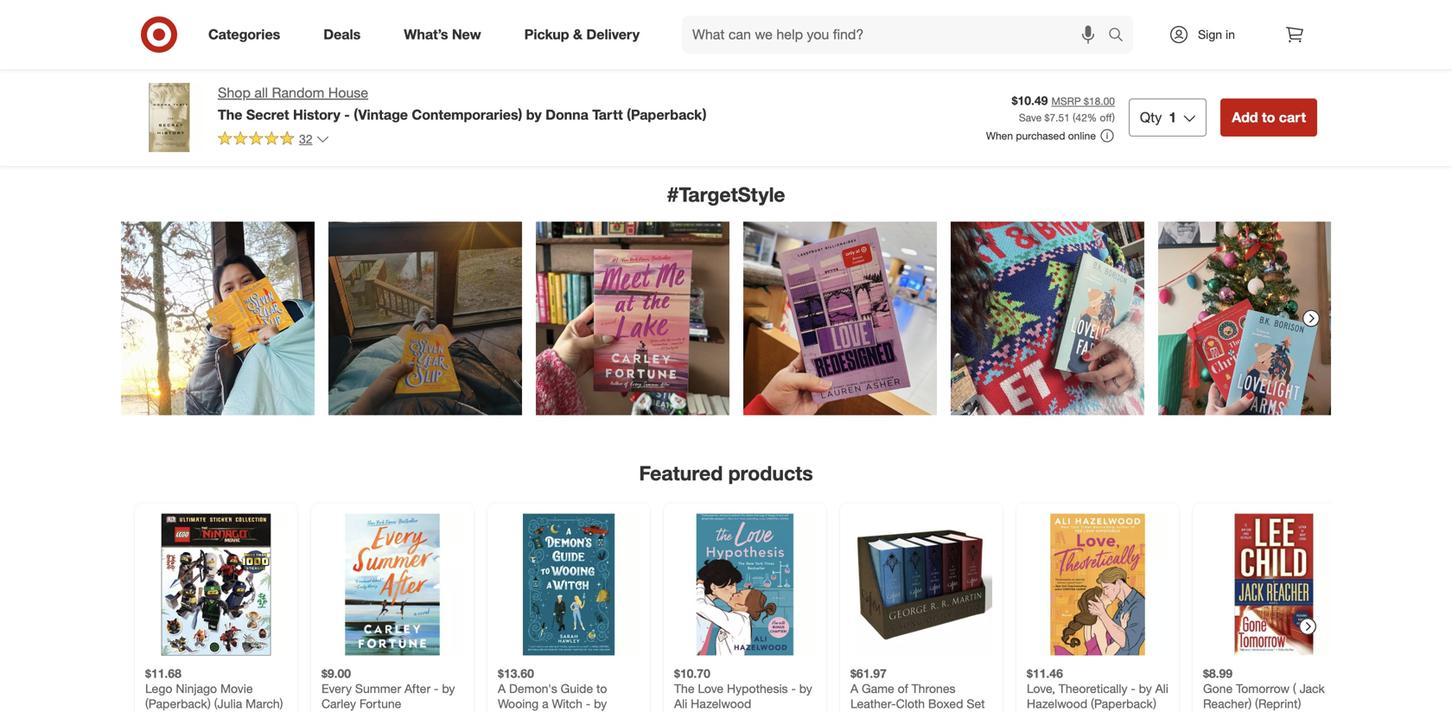 Task type: locate. For each thing, give the bounding box(es) containing it.
1 hypothesis from the top
[[727, 32, 788, 47]]

by left lee
[[1272, 711, 1285, 712]]

purchased
[[1016, 129, 1066, 142]]

$
[[1045, 111, 1050, 124]]

1 vertical spatial $10.70
[[674, 666, 711, 681]]

hypothesis inside the love hypothesis - by ali hazelwood (paperback)
[[727, 32, 788, 47]]

save
[[163, 19, 185, 32], [339, 19, 362, 32], [515, 19, 538, 32], [692, 19, 714, 32], [1044, 19, 1067, 32], [1221, 19, 1244, 32], [1019, 111, 1042, 124]]

by right wing
[[928, 32, 941, 47]]

hazelwood
[[691, 47, 752, 62], [691, 696, 752, 711], [1027, 696, 1088, 711]]

a left the game
[[851, 681, 859, 696]]

a left little
[[145, 32, 153, 47]]

ali for $11.46 love, theoretically - by ali hazelwood (paperback)
[[1156, 681, 1169, 696]]

$11.46
[[1027, 666, 1063, 681]]

0 horizontal spatial sponsored
[[322, 62, 373, 75]]

4 books from the left
[[756, 19, 786, 32]]

5 on from the left
[[1094, 19, 1106, 32]]

a left novel
[[1267, 32, 1275, 47]]

$11.68 lego ninjago movie (paperback) (julia march)
[[145, 666, 283, 711]]

1 sponsored from the left
[[322, 62, 373, 75]]

1 vertical spatial hypothesis
[[727, 681, 788, 696]]

20%
[[188, 19, 210, 32], [365, 19, 386, 32], [541, 19, 562, 32], [717, 19, 739, 32], [1070, 19, 1091, 32], [1246, 19, 1268, 32]]

books
[[227, 19, 257, 32], [403, 19, 433, 32], [580, 19, 609, 32], [756, 19, 786, 32], [1109, 19, 1138, 32], [1285, 19, 1315, 32]]

products
[[729, 461, 813, 486]]

0 vertical spatial $10.70
[[674, 3, 711, 18]]

by right guide
[[594, 696, 607, 711]]

by inside lessons in chemistry - by bonnie garmus (hardcover)
[[450, 32, 463, 47]]

what's new
[[404, 26, 481, 43]]

$13.60 a demon's guide to wooing a witch - by sarah hawl
[[498, 666, 607, 712]]

ali inside the love hypothesis - by ali hazelwood (paperback)
[[674, 47, 688, 62]]

after
[[405, 681, 431, 696]]

20% inside save 20% on books if we were villains - by m l rio
[[541, 19, 562, 32]]

in right sign
[[1226, 27, 1235, 42]]

$18.00
[[1084, 95, 1115, 108]]

user image by @booksandfrenchies image
[[951, 222, 1145, 416], [1159, 222, 1352, 416]]

1 horizontal spatial (hardcover)
[[851, 62, 913, 77]]

0 horizontal spatial user image by @mapuamade image
[[121, 222, 315, 416]]

add to cart button
[[1221, 99, 1318, 137]]

cart
[[1279, 109, 1306, 126]]

a inside $13.60 a demon's guide to wooing a witch - by sarah hawl
[[498, 681, 506, 696]]

$10.70 inside the $10.70 the love hypothesis - by ali hazelwood (paperback)
[[674, 666, 711, 681]]

delivery
[[587, 26, 640, 43]]

- right after at the left bottom of the page
[[434, 681, 439, 696]]

hazelwood inside the $10.70 the love hypothesis - by ali hazelwood (paperback)
[[691, 696, 752, 711]]

(julia
[[214, 696, 242, 711]]

love inside the love hypothesis - by ali hazelwood (paperback)
[[698, 32, 724, 47]]

$10.49 msrp $18.00 save $ 7.51 ( 42 % off )
[[1012, 93, 1115, 124]]

of right the game
[[898, 681, 908, 696]]

save down $14.71
[[1044, 19, 1067, 32]]

the inside the love hypothesis - by ali hazelwood (paperback)
[[674, 32, 695, 47]]

3 20% from the left
[[541, 19, 562, 32]]

all
[[255, 84, 268, 101]]

1 vertical spatial the
[[218, 106, 242, 123]]

1 vertical spatial (
[[1293, 681, 1297, 696]]

ali inside $11.46 love, theoretically - by ali hazelwood (paperback)
[[1156, 681, 1169, 696]]

by right novel
[[1321, 32, 1334, 47]]

hanya
[[234, 32, 268, 47]]

set
[[967, 696, 985, 711]]

the inside shop all random house the secret history - (vintage contemporaries) by donna tartt (paperback)
[[218, 106, 242, 123]]

4 on from the left
[[742, 19, 753, 32]]

2 books from the left
[[403, 19, 433, 32]]

1 $10.70 from the top
[[674, 3, 711, 18]]

1 vertical spatial to
[[597, 681, 607, 696]]

$11.83 - $24.49
[[145, 3, 229, 18]]

0 vertical spatial (
[[1073, 111, 1076, 124]]

0 vertical spatial love
[[698, 32, 724, 47]]

3 books from the left
[[580, 19, 609, 32]]

on
[[212, 19, 224, 32], [389, 19, 401, 32], [565, 19, 577, 32], [742, 19, 753, 32], [1094, 19, 1106, 32], [1271, 19, 1282, 32]]

2 sponsored from the left
[[674, 62, 726, 75]]

0 horizontal spatial to
[[597, 681, 607, 696]]

0 horizontal spatial (hardcover)
[[322, 62, 384, 77]]

- down the house
[[344, 106, 350, 123]]

(hardcover) inside the fourth wing - by rebecca yarros (hardcover)
[[851, 62, 913, 77]]

a inside $61.97 a game of thrones leather-cloth boxed set - (song of ice and fire)
[[851, 681, 859, 696]]

0 vertical spatial to
[[1262, 109, 1276, 126]]

(paperback) inside icebreaker: a novel - by hannah grace (paperback)
[[1203, 62, 1269, 77]]

hazelwood inside $11.46 love, theoretically - by ali hazelwood (paperback)
[[1027, 696, 1088, 711]]

a
[[145, 32, 153, 47], [1267, 32, 1275, 47], [498, 681, 506, 696], [851, 681, 859, 696]]

save right m
[[692, 19, 714, 32]]

when purchased online
[[986, 129, 1096, 142]]

- inside shop all random house the secret history - (vintage contemporaries) by donna tartt (paperback)
[[344, 106, 350, 123]]

save up the hannah
[[1221, 19, 1244, 32]]

-
[[185, 3, 190, 18], [209, 32, 214, 47], [442, 32, 446, 47], [600, 32, 605, 47], [791, 32, 796, 47], [920, 32, 925, 47], [1313, 32, 1317, 47], [344, 106, 350, 123], [434, 681, 439, 696], [791, 681, 796, 696], [1131, 681, 1136, 696], [586, 696, 591, 711], [851, 711, 855, 712]]

0 vertical spatial the
[[674, 32, 695, 47]]

a inside icebreaker: a novel - by hannah grace (paperback)
[[1267, 32, 1275, 47]]

demon's
[[509, 681, 557, 696]]

secret
[[246, 106, 289, 123]]

by left donna on the top of the page
[[526, 106, 542, 123]]

0 vertical spatial hypothesis
[[727, 32, 788, 47]]

1 horizontal spatial to
[[1262, 109, 1276, 126]]

3 on from the left
[[565, 19, 577, 32]]

save 20% on books
[[163, 19, 257, 32], [339, 19, 433, 32], [692, 19, 786, 32], [1221, 19, 1315, 32]]

witch
[[552, 696, 583, 711]]

little
[[156, 32, 183, 47]]

carley
[[322, 696, 356, 711]]

a game of thrones leather-cloth boxed set - (song of ice and fire) by  george r r martin (mixed media product) image
[[851, 514, 993, 656]]

(hardcover) up the house
[[322, 62, 384, 77]]

by inside the love hypothesis - by ali hazelwood (paperback)
[[800, 32, 813, 47]]

love,
[[1027, 681, 1056, 696]]

1 save 20% on books from the left
[[163, 19, 257, 32]]

2 hypothesis from the top
[[727, 681, 788, 696]]

by inside $11.46 love, theoretically - by ali hazelwood (paperback)
[[1139, 681, 1152, 696]]

in right lessons
[[370, 32, 379, 47]]

1 horizontal spatial in
[[1226, 27, 1235, 42]]

theoretically
[[1059, 681, 1128, 696]]

4 20% from the left
[[717, 19, 739, 32]]

- right wing
[[920, 32, 925, 47]]

of
[[898, 681, 908, 696], [894, 711, 904, 712]]

thrones
[[912, 681, 956, 696]]

shop
[[218, 84, 251, 101]]

- right theoretically
[[1131, 681, 1136, 696]]

(hardcover) down fourth on the right
[[851, 62, 913, 77]]

1 books from the left
[[227, 19, 257, 32]]

leather-
[[851, 696, 896, 711]]

by
[[217, 32, 230, 47], [450, 32, 463, 47], [608, 32, 621, 47], [800, 32, 813, 47], [928, 32, 941, 47], [1321, 32, 1334, 47], [526, 106, 542, 123], [442, 681, 455, 696], [800, 681, 813, 696], [1139, 681, 1152, 696], [594, 696, 607, 711], [1272, 711, 1285, 712]]

wing
[[889, 32, 917, 47]]

$13.60
[[498, 666, 534, 681]]

- right "witch"
[[586, 696, 591, 711]]

shop all random house the secret history - (vintage contemporaries) by donna tartt (paperback)
[[218, 84, 707, 123]]

lee
[[1289, 711, 1309, 712]]

by left hanya
[[217, 32, 230, 47]]

user image by @mapuamade image
[[121, 222, 315, 416], [329, 222, 522, 416]]

2 vertical spatial the
[[674, 681, 695, 696]]

by inside $13.60 a demon's guide to wooing a witch - by sarah hawl
[[594, 696, 607, 711]]

by inside save 20% on books if we were villains - by m l rio
[[608, 32, 621, 47]]

5 books from the left
[[1109, 19, 1138, 32]]

2 $10.70 from the top
[[674, 666, 711, 681]]

1 horizontal spatial (
[[1293, 681, 1297, 696]]

what's
[[404, 26, 448, 43]]

a demon's guide to wooing a witch - by sarah hawley (paperback) image
[[498, 514, 640, 656]]

of left ice
[[894, 711, 904, 712]]

- right villains
[[600, 32, 605, 47]]

by right theoretically
[[1139, 681, 1152, 696]]

1 horizontal spatial user image by @mapuamade image
[[329, 222, 522, 416]]

1 user image by @mapuamade image from the left
[[121, 222, 315, 416]]

by inside icebreaker: a novel - by hannah grace (paperback)
[[1321, 32, 1334, 47]]

by left m
[[608, 32, 621, 47]]

by left "$61.97"
[[800, 681, 813, 696]]

by inside a little life - by hanya yanagihara
[[217, 32, 230, 47]]

in inside lessons in chemistry - by bonnie garmus (hardcover)
[[370, 32, 379, 47]]

- right life
[[209, 32, 214, 47]]

what's new link
[[389, 16, 503, 54]]

0 horizontal spatial user image by @booksandfrenchies image
[[951, 222, 1145, 416]]

5 20% from the left
[[1070, 19, 1091, 32]]

by right after at the left bottom of the page
[[442, 681, 455, 696]]

pickup & delivery
[[524, 26, 640, 43]]

4 save 20% on books from the left
[[1221, 19, 1315, 32]]

in inside 'link'
[[1226, 27, 1235, 42]]

lessons in chemistry - by bonnie garmus (hardcover)
[[322, 32, 463, 77]]

1 love from the top
[[698, 32, 724, 47]]

online
[[1068, 129, 1096, 142]]

$11.83
[[145, 3, 181, 18]]

search
[[1101, 28, 1142, 45]]

save left $
[[1019, 111, 1042, 124]]

$10.70
[[674, 3, 711, 18], [674, 666, 711, 681]]

a up the sarah
[[498, 681, 506, 696]]

0 horizontal spatial (
[[1073, 111, 1076, 124]]

$10.70 for $10.70
[[674, 3, 711, 18]]

to right add
[[1262, 109, 1276, 126]]

categories
[[208, 26, 280, 43]]

(
[[1073, 111, 1076, 124], [1293, 681, 1297, 696]]

m
[[625, 32, 635, 47]]

ali for the love hypothesis - by ali hazelwood (paperback)
[[674, 47, 688, 62]]

ali inside the $10.70 the love hypothesis - by ali hazelwood (paperback)
[[674, 696, 688, 711]]

1 vertical spatial love
[[698, 681, 724, 696]]

hazelwood inside the love hypothesis - by ali hazelwood (paperback)
[[691, 47, 752, 62]]

( left 'jack'
[[1293, 681, 1297, 696]]

by right what's
[[450, 32, 463, 47]]

a for icebreaker: a novel - by hannah grace (paperback)
[[1267, 32, 1275, 47]]

- left fourth on the right
[[791, 32, 796, 47]]

by left fourth on the right
[[800, 32, 813, 47]]

a for $61.97 a game of thrones leather-cloth boxed set - (song of ice and fire) 
[[851, 681, 859, 696]]

( right 7.51
[[1073, 111, 1076, 124]]

- left the (song
[[851, 711, 855, 712]]

on inside save 20% on books if we were villains - by m l rio
[[565, 19, 577, 32]]

$9.00 every summer after - by carley fortune (paperback)
[[322, 666, 455, 712]]

add to cart
[[1232, 109, 1306, 126]]

save right if
[[515, 19, 538, 32]]

movie
[[220, 681, 253, 696]]

1 horizontal spatial user image by @booksandfrenchies image
[[1159, 222, 1352, 416]]

to right guide
[[597, 681, 607, 696]]

0 horizontal spatial in
[[370, 32, 379, 47]]

( inside $10.49 msrp $18.00 save $ 7.51 ( 42 % off )
[[1073, 111, 1076, 124]]

- left new
[[442, 32, 446, 47]]

boxed
[[928, 696, 964, 711]]

- left "$61.97"
[[791, 681, 796, 696]]

(paperback) inside $11.46 love, theoretically - by ali hazelwood (paperback)
[[1091, 696, 1157, 711]]

- inside icebreaker: a novel - by hannah grace (paperback)
[[1313, 32, 1317, 47]]

- right novel
[[1313, 32, 1317, 47]]

- left $24.49
[[185, 3, 190, 18]]

a for $13.60 a demon's guide to wooing a witch - by sarah hawl
[[498, 681, 506, 696]]

- inside $9.00 every summer after - by carley fortune (paperback)
[[434, 681, 439, 696]]

2 love from the top
[[698, 681, 724, 696]]

sponsored for ali
[[674, 62, 726, 75]]

guide
[[561, 681, 593, 696]]

- inside the fourth wing - by rebecca yarros (hardcover)
[[920, 32, 925, 47]]

$21.49
[[851, 3, 887, 18]]

1 horizontal spatial sponsored
[[674, 62, 726, 75]]

pickup & delivery link
[[510, 16, 661, 54]]

in for sign
[[1226, 27, 1235, 42]]

pickup
[[524, 26, 569, 43]]

1 (hardcover) from the left
[[322, 62, 384, 77]]

$11.46 love, theoretically - by ali hazelwood (paperback)
[[1027, 666, 1169, 711]]

2 user image by @mapuamade image from the left
[[329, 222, 522, 416]]

6 books from the left
[[1285, 19, 1315, 32]]

2 (hardcover) from the left
[[851, 62, 913, 77]]



Task type: describe. For each thing, give the bounding box(es) containing it.
tartt
[[592, 106, 623, 123]]

yanagihara
[[145, 47, 204, 62]]

sign
[[1198, 27, 1223, 42]]

bonnie
[[322, 47, 360, 62]]

What can we help you find? suggestions appear below search field
[[682, 16, 1113, 54]]

(paperback) inside the $10.70 the love hypothesis - by ali hazelwood (paperback)
[[674, 711, 740, 712]]

- inside the $10.70 the love hypothesis - by ali hazelwood (paperback)
[[791, 681, 796, 696]]

by inside the fourth wing - by rebecca yarros (hardcover)
[[928, 32, 941, 47]]

hazelwood for love,
[[1027, 696, 1088, 711]]

fourth
[[851, 32, 886, 47]]

jack
[[1300, 681, 1325, 696]]

&
[[573, 26, 583, 43]]

chemistry
[[383, 32, 438, 47]]

rio
[[508, 47, 526, 62]]

l
[[498, 47, 505, 62]]

by inside shop all random house the secret history - (vintage contemporaries) by donna tartt (paperback)
[[526, 106, 542, 123]]

a inside a little life - by hanya yanagihara
[[145, 32, 153, 47]]

1 on from the left
[[212, 19, 224, 32]]

msrp
[[1052, 95, 1081, 108]]

child
[[1312, 711, 1340, 712]]

house
[[328, 84, 368, 101]]

the love hypothesis - by ali hazelwood (paperback)
[[674, 32, 813, 77]]

- inside lessons in chemistry - by bonnie garmus (hardcover)
[[442, 32, 446, 47]]

were
[[529, 32, 556, 47]]

lessons
[[322, 32, 367, 47]]

- inside save 20% on books if we were villains - by m l rio
[[600, 32, 605, 47]]

the inside the $10.70 the love hypothesis - by ali hazelwood (paperback)
[[674, 681, 695, 696]]

$24.49
[[193, 3, 229, 18]]

wooing
[[498, 696, 539, 711]]

$61.97 a game of thrones leather-cloth boxed set - (song of ice and fire) 
[[851, 666, 993, 712]]

the love hypothesis - by  ali hazelwood (paperback) image
[[674, 514, 816, 656]]

tomorrow
[[1236, 681, 1290, 696]]

in for lessons
[[370, 32, 379, 47]]

lego
[[145, 681, 172, 696]]

$8.99 gone tomorrow ( jack reacher) (reprint) (paperback) by lee child
[[1203, 666, 1340, 712]]

20% inside $14.71 save 20% on books
[[1070, 19, 1091, 32]]

featured
[[639, 461, 723, 486]]

2 on from the left
[[389, 19, 401, 32]]

on inside $14.71 save 20% on books
[[1094, 19, 1106, 32]]

- inside a little life - by hanya yanagihara
[[209, 32, 214, 47]]

(hardcover) inside lessons in chemistry - by bonnie garmus (hardcover)
[[322, 62, 384, 77]]

icebreaker:
[[1203, 32, 1264, 47]]

add
[[1232, 109, 1258, 126]]

- inside $11.46 love, theoretically - by ali hazelwood (paperback)
[[1131, 681, 1136, 696]]

1
[[1169, 109, 1177, 126]]

to inside add to cart "button"
[[1262, 109, 1276, 126]]

a
[[542, 696, 549, 711]]

1 user image by @booksandfrenchies image from the left
[[951, 222, 1145, 416]]

6 on from the left
[[1271, 19, 1282, 32]]

image of the secret history - (vintage contemporaries) by donna tartt (paperback) image
[[135, 83, 204, 152]]

categories link
[[194, 16, 302, 54]]

sponsored for bonnie
[[322, 62, 373, 75]]

2 save 20% on books from the left
[[339, 19, 433, 32]]

books inside save 20% on books if we were villains - by m l rio
[[580, 19, 609, 32]]

(paperback) inside shop all random house the secret history - (vintage contemporaries) by donna tartt (paperback)
[[627, 106, 707, 123]]

summer
[[355, 681, 401, 696]]

#targetstyle
[[667, 182, 785, 207]]

deals
[[324, 26, 361, 43]]

love inside the $10.70 the love hypothesis - by ali hazelwood (paperback)
[[698, 681, 724, 696]]

save down $11.83
[[163, 19, 185, 32]]

2 user image by @booksandfrenchies image from the left
[[1159, 222, 1352, 416]]

$10.49
[[1012, 93, 1048, 108]]

)
[[1112, 111, 1115, 124]]

- inside $61.97 a game of thrones leather-cloth boxed set - (song of ice and fire)
[[851, 711, 855, 712]]

by inside the $10.70 the love hypothesis - by ali hazelwood (paperback)
[[800, 681, 813, 696]]

save inside save 20% on books if we were villains - by m l rio
[[515, 19, 538, 32]]

love, theoretically - by ali hazelwood (paperback) image
[[1027, 514, 1169, 656]]

save inside $10.49 msrp $18.00 save $ 7.51 ( 42 % off )
[[1019, 111, 1042, 124]]

save inside $14.71 save 20% on books
[[1044, 19, 1067, 32]]

hazelwood for love
[[691, 47, 752, 62]]

$11.68
[[145, 666, 181, 681]]

and
[[927, 711, 948, 712]]

$9.00
[[322, 666, 351, 681]]

user image by @sunflowersnowflake_reads image
[[744, 222, 937, 416]]

by inside $8.99 gone tomorrow ( jack reacher) (reprint) (paperback) by lee child
[[1272, 711, 1285, 712]]

novel
[[1279, 32, 1309, 47]]

when
[[986, 129, 1013, 142]]

yarros
[[902, 47, 936, 62]]

$10.70 the love hypothesis - by ali hazelwood (paperback)
[[674, 666, 813, 712]]

(paperback) inside the $11.68 lego ninjago movie (paperback) (julia march)
[[145, 696, 211, 711]]

- inside the love hypothesis - by ali hazelwood (paperback)
[[791, 32, 796, 47]]

garmus
[[363, 47, 406, 62]]

qty 1
[[1140, 109, 1177, 126]]

to inside $13.60 a demon's guide to wooing a witch - by sarah hawl
[[597, 681, 607, 696]]

ninjago
[[176, 681, 217, 696]]

by inside $9.00 every summer after - by carley fortune (paperback)
[[442, 681, 455, 696]]

3 save 20% on books from the left
[[692, 19, 786, 32]]

(paperback) inside $9.00 every summer after - by carley fortune (paperback)
[[322, 711, 387, 712]]

(paperback) inside the love hypothesis - by ali hazelwood (paperback)
[[674, 62, 740, 77]]

6 20% from the left
[[1246, 19, 1268, 32]]

rebecca
[[851, 47, 899, 62]]

$14.71
[[1027, 3, 1063, 18]]

if
[[498, 32, 505, 47]]

sign in
[[1198, 27, 1235, 42]]

cloth
[[896, 696, 925, 711]]

ice
[[908, 711, 924, 712]]

0 vertical spatial of
[[898, 681, 908, 696]]

save up bonnie
[[339, 19, 362, 32]]

fourth wing - by rebecca yarros (hardcover)
[[851, 32, 941, 77]]

villains
[[560, 32, 597, 47]]

( inside $8.99 gone tomorrow ( jack reacher) (reprint) (paperback) by lee child
[[1293, 681, 1297, 696]]

$8.99
[[1203, 666, 1233, 681]]

1 20% from the left
[[188, 19, 210, 32]]

$10.70 for $10.70 the love hypothesis - by ali hazelwood (paperback)
[[674, 666, 711, 681]]

user image by @rosiesbooked image
[[536, 222, 730, 416]]

search button
[[1101, 16, 1142, 57]]

donna
[[546, 106, 589, 123]]

- inside $13.60 a demon's guide to wooing a witch - by sarah hawl
[[586, 696, 591, 711]]

every
[[322, 681, 352, 696]]

1 vertical spatial of
[[894, 711, 904, 712]]

off
[[1100, 111, 1112, 124]]

hannah
[[1203, 47, 1245, 62]]

lego ninjago movie (paperback) (julia march) image
[[145, 514, 287, 656]]

every summer after - by carley fortune (paperback) image
[[322, 514, 463, 656]]

2 20% from the left
[[365, 19, 386, 32]]

42
[[1076, 111, 1087, 124]]

(paperback) inside $8.99 gone tomorrow ( jack reacher) (reprint) (paperback) by lee child
[[1203, 711, 1269, 712]]

32
[[299, 131, 313, 146]]

hypothesis inside the $10.70 the love hypothesis - by ali hazelwood (paperback)
[[727, 681, 788, 696]]

32 link
[[218, 130, 330, 150]]

game
[[862, 681, 895, 696]]

gone tomorrow ( jack reacher) (reprint) (paperback) by lee child image
[[1203, 514, 1345, 656]]

a little life - by hanya yanagihara
[[145, 32, 268, 62]]

reacher)
[[1203, 696, 1252, 711]]

$14.71 save 20% on books
[[1027, 3, 1138, 32]]

qty
[[1140, 109, 1162, 126]]

(song
[[859, 711, 891, 712]]

random
[[272, 84, 324, 101]]

history
[[293, 106, 340, 123]]

fire)
[[951, 711, 974, 712]]

books inside $14.71 save 20% on books
[[1109, 19, 1138, 32]]

grace
[[1249, 47, 1281, 62]]

new
[[452, 26, 481, 43]]



Task type: vqa. For each thing, say whether or not it's contained in the screenshot.
$13.60 A Demon'S Guide To Wooing A Witch - By Sarah Hawl
yes



